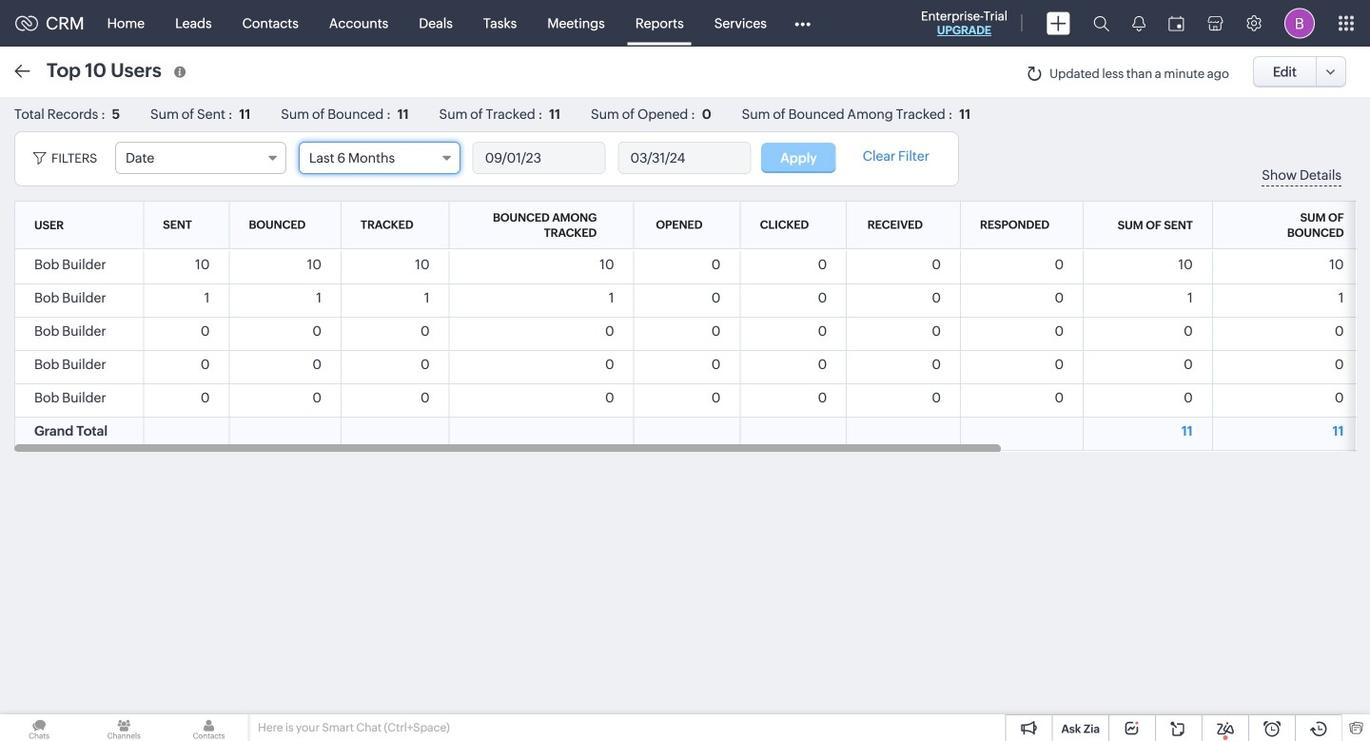 Task type: describe. For each thing, give the bounding box(es) containing it.
profile element
[[1274, 0, 1327, 46]]

channels image
[[85, 715, 163, 742]]

search element
[[1082, 0, 1122, 47]]

create menu element
[[1036, 0, 1082, 46]]

contacts image
[[170, 715, 248, 742]]

1 mm/dd/yy text field from the left
[[474, 143, 605, 173]]



Task type: locate. For each thing, give the bounding box(es) containing it.
0 horizontal spatial mm/dd/yy text field
[[474, 143, 605, 173]]

1 horizontal spatial mm/dd/yy text field
[[619, 143, 751, 173]]

Other Modules field
[[782, 8, 823, 39]]

profile image
[[1285, 8, 1316, 39]]

None field
[[115, 142, 287, 174], [299, 142, 461, 174], [115, 142, 287, 174], [299, 142, 461, 174]]

signals element
[[1122, 0, 1158, 47]]

signals image
[[1133, 15, 1146, 31]]

logo image
[[15, 16, 38, 31]]

calendar image
[[1169, 16, 1185, 31]]

create menu image
[[1047, 12, 1071, 35]]

search image
[[1094, 15, 1110, 31]]

chats image
[[0, 715, 78, 742]]

2 mm/dd/yy text field from the left
[[619, 143, 751, 173]]

MM/DD/YY text field
[[474, 143, 605, 173], [619, 143, 751, 173]]



Task type: vqa. For each thing, say whether or not it's contained in the screenshot.
1st Mm/Dd/Yy TEXT FIELD from the left
yes



